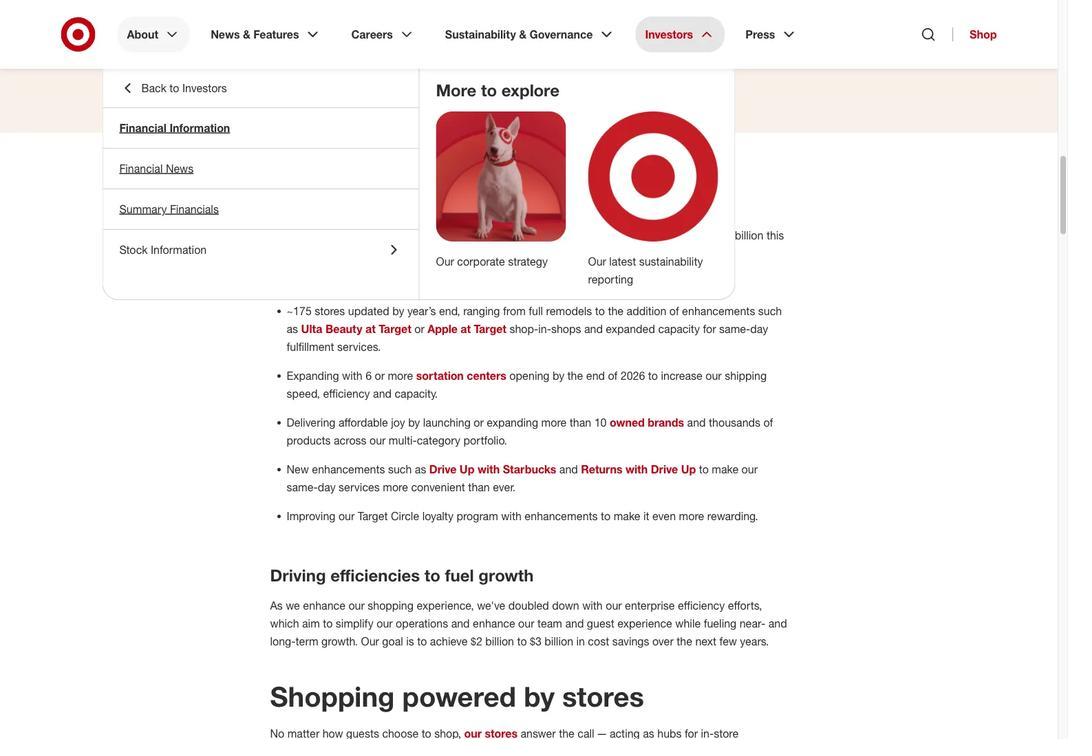 Task type: vqa. For each thing, say whether or not it's contained in the screenshot.
LATEST
yes



Task type: locate. For each thing, give the bounding box(es) containing it.
1 vertical spatial news
[[166, 162, 194, 175]]

shopping down driving efficiencies to fuel growth
[[368, 599, 414, 613]]

fueling
[[704, 617, 737, 630]]

0 horizontal spatial investors
[[182, 81, 227, 95]]

billion down team
[[545, 635, 574, 648]]

0 horizontal spatial shopping
[[368, 599, 414, 613]]

and inside opening by the end of 2026 to increase our shipping speed, efficiency and capacity.
[[373, 387, 392, 400]]

to right 2026
[[649, 369, 658, 382]]

0 horizontal spatial same-
[[287, 481, 318, 494]]

1 vertical spatial than
[[570, 416, 592, 429]]

2 vertical spatial in
[[577, 635, 585, 648]]

shopping up $5
[[684, 211, 730, 224]]

back to investors
[[142, 81, 227, 95]]

1 vertical spatial the
[[568, 369, 584, 382]]

0 vertical spatial such
[[759, 304, 782, 318]]

same- inside shop-in-shops and expanded capacity for same-day fulfillment services.
[[720, 322, 751, 336]]

0 vertical spatial investors
[[646, 28, 694, 41]]

billion
[[676, 229, 705, 242], [735, 229, 764, 242], [486, 635, 514, 648], [545, 635, 574, 648]]

long-
[[270, 635, 296, 648]]

0 horizontal spatial our
[[361, 635, 379, 648]]

in left cost
[[577, 635, 585, 648]]

efficiency down 6
[[323, 387, 370, 400]]

0 vertical spatial enhancements
[[683, 304, 756, 318]]

our up reporting
[[588, 255, 607, 268]]

the
[[608, 304, 624, 318], [568, 369, 584, 382], [677, 635, 693, 648]]

with inside as we enhance our shopping experience, we've doubled down with our enterprise efficiency efforts, which aim to simplify our operations and enhance our team and guest experience while fueling near- and long-term growth. our goal is to achieve $2 billion to $3 billion in cost savings over the next few years.
[[583, 599, 603, 613]]

1 vertical spatial enhancements
[[312, 463, 385, 476]]

1 & from the left
[[243, 28, 251, 41]]

1 horizontal spatial in
[[539, 229, 548, 242]]

by right opening
[[553, 369, 565, 382]]

experience
[[618, 617, 673, 630]]

drive up convenient on the left bottom of page
[[430, 463, 457, 476]]

we've
[[477, 599, 506, 613]]

1 vertical spatial efficiency
[[678, 599, 725, 613]]

our down thousands
[[742, 463, 758, 476]]

stores inside ~175 stores updated by year's end, ranging from full remodels to the addition of enhancements such as
[[315, 304, 345, 318]]

0 vertical spatial even
[[343, 246, 366, 260]]

more
[[418, 229, 444, 242], [369, 246, 395, 260], [418, 275, 443, 289], [388, 369, 413, 382], [542, 416, 567, 429], [383, 481, 408, 494], [679, 510, 705, 523]]

savings
[[613, 635, 650, 648]]

owned brands link
[[610, 416, 685, 429]]

1 horizontal spatial even
[[653, 510, 676, 523]]

2 horizontal spatial our
[[588, 255, 607, 268]]

our down 'doubled'
[[519, 617, 535, 630]]

to right remodels
[[596, 304, 605, 318]]

0 horizontal spatial in
[[410, 211, 419, 224]]

2023,
[[290, 177, 331, 197]]

the left end
[[568, 369, 584, 382]]

shopping
[[270, 680, 395, 714]]

1 horizontal spatial enhance
[[473, 617, 516, 630]]

0 horizontal spatial enhancements
[[312, 463, 385, 476]]

2 horizontal spatial make
[[712, 463, 739, 476]]

expanded
[[606, 322, 656, 336]]

0 horizontal spatial make
[[355, 229, 382, 242]]

in left priority
[[410, 211, 419, 224]]

1 vertical spatial financial
[[119, 162, 163, 175]]

1 vertical spatial day
[[318, 481, 336, 494]]

addition
[[627, 304, 667, 318]]

1 horizontal spatial as
[[415, 463, 427, 476]]

and right shops
[[585, 322, 603, 336]]

our latest sustainability reporting
[[588, 255, 704, 286]]

1 vertical spatial shopping
[[368, 599, 414, 613]]

1 horizontal spatial in
[[525, 275, 533, 289]]

1 at from the left
[[366, 322, 376, 336]]

our left goal
[[361, 635, 379, 648]]

information down summary financials
[[151, 243, 207, 257]]

0 vertical spatial we
[[576, 229, 590, 242]]

our
[[539, 211, 555, 224], [665, 211, 681, 224], [437, 246, 453, 260], [706, 369, 722, 382], [370, 434, 386, 447], [742, 463, 758, 476], [339, 510, 355, 523], [349, 599, 365, 613], [606, 599, 622, 613], [377, 617, 393, 630], [519, 617, 535, 630]]

day left services
[[318, 481, 336, 494]]

1 vertical spatial as
[[415, 463, 427, 476]]

ever. down drive up with starbucks link on the bottom of the page
[[493, 481, 516, 494]]

2 financial from the top
[[119, 162, 163, 175]]

1 vertical spatial or
[[375, 369, 385, 382]]

1 horizontal spatial same-
[[720, 322, 751, 336]]

target down investing
[[385, 229, 415, 242]]

our for our corporate strategy
[[436, 255, 454, 268]]

end
[[587, 369, 605, 382]]

our down services
[[339, 510, 355, 523]]

1 horizontal spatial drive
[[651, 463, 678, 476]]

of inside ~175 stores updated by year's end, ranging from full remodels to the addition of enhancements such as
[[670, 304, 679, 318]]

ever. down "build"
[[513, 229, 536, 242]]

financial for financial news
[[119, 162, 163, 175]]

1 vertical spatial information
[[151, 243, 207, 257]]

1 horizontal spatial &
[[519, 28, 527, 41]]

news down financial information at top
[[166, 162, 194, 175]]

expanding
[[487, 416, 539, 429]]

with down portfolio.
[[478, 463, 500, 476]]

2 vertical spatial make
[[614, 510, 641, 523]]

latest
[[610, 255, 637, 268]]

invest
[[630, 229, 658, 242]]

1 vertical spatial we
[[286, 599, 300, 613]]

while
[[676, 617, 701, 630]]

at down the updated at the top of page
[[366, 322, 376, 336]]

by down $3
[[524, 680, 555, 714]]

2 horizontal spatial enhancements
[[683, 304, 756, 318]]

best
[[547, 177, 581, 197]]

even inside to do it, we'll keep investing in priority areas that build our capabilities, enhance our shopping experiences and make target more relevant than ever. in fact, we plan to invest $4 billion to $5 billion this year to deliver even more of what our guests love most. that includes …
[[343, 246, 366, 260]]

or right 6
[[375, 369, 385, 382]]

& left governance at the top of the page
[[519, 28, 527, 41]]

our up '$4'
[[665, 211, 681, 224]]

to left fuel at the left bottom of page
[[425, 566, 441, 586]]

2 horizontal spatial or
[[474, 416, 484, 429]]

joy
[[391, 416, 405, 429]]

0 vertical spatial ever.
[[513, 229, 536, 242]]

in inside to do it, we'll keep investing in priority areas that build our capabilities, enhance our shopping experiences and make target more relevant than ever. in fact, we plan to invest $4 billion to $5 billion this year to deliver even more of what our guests love most. that includes …
[[410, 211, 419, 224]]

day
[[751, 322, 769, 336], [318, 481, 336, 494]]

enhance inside to do it, we'll keep investing in priority areas that build our capabilities, enhance our shopping experiences and make target more relevant than ever. in fact, we plan to invest $4 billion to $5 billion this year to deliver even more of what our guests love most. that includes …
[[619, 211, 662, 224]]

enhancements inside ~175 stores updated by year's end, ranging from full remodels to the addition of enhancements such as
[[683, 304, 756, 318]]

news left features
[[211, 28, 240, 41]]

0 vertical spatial as
[[287, 322, 298, 336]]

1 vertical spatial investors
[[182, 81, 227, 95]]

2026
[[621, 369, 646, 382]]

2 vertical spatial or
[[474, 416, 484, 429]]

stores
[[332, 275, 363, 289], [315, 304, 345, 318], [563, 680, 645, 714]]

1 horizontal spatial efficiency
[[678, 599, 725, 613]]

enhancements up the for
[[683, 304, 756, 318]]

or up portfolio.
[[474, 416, 484, 429]]

shops
[[552, 322, 582, 336]]

stores right new at the top left of page
[[332, 275, 363, 289]]

financial down back
[[119, 121, 167, 135]]

in
[[270, 177, 285, 197], [539, 229, 548, 242]]

financial news link
[[103, 149, 419, 189]]

shop
[[970, 28, 998, 41]]

2 vertical spatial enhancements
[[525, 510, 598, 523]]

more left rewarding.
[[679, 510, 705, 523]]

1 vertical spatial in
[[525, 275, 533, 289]]

2 & from the left
[[519, 28, 527, 41]]

0 vertical spatial make
[[355, 229, 382, 242]]

to left $5
[[708, 229, 718, 242]]

investors link
[[636, 17, 725, 52]]

centers
[[467, 369, 507, 382]]

governance
[[530, 28, 593, 41]]

to
[[270, 211, 282, 224]]

shopping inside as we enhance our shopping experience, we've doubled down with our enterprise efficiency efforts, which aim to simplify our operations and enhance our team and guest experience while fueling near- and long-term growth. our goal is to achieve $2 billion to $3 billion in cost savings over the next few years.
[[368, 599, 414, 613]]

0 vertical spatial the
[[608, 304, 624, 318]]

enhancements down to make our same-day services more convenient than ever.
[[525, 510, 598, 523]]

shipping
[[725, 369, 767, 382]]

of up capacity
[[670, 304, 679, 318]]

to left $3
[[518, 635, 527, 648]]

shopping inside to do it, we'll keep investing in priority areas that build our capabilities, enhance our shopping experiences and make target more relevant than ever. in fact, we plan to invest $4 billion to $5 billion this year to deliver even more of what our guests love most. that includes …
[[684, 211, 730, 224]]

1 horizontal spatial such
[[759, 304, 782, 318]]

stores up beauty at the top left of page
[[315, 304, 345, 318]]

1 vertical spatial stores
[[315, 304, 345, 318]]

love
[[492, 246, 512, 260]]

to inside opening by the end of 2026 to increase our shipping speed, efficiency and capacity.
[[649, 369, 658, 382]]

services.
[[337, 340, 381, 354]]

sustainability & governance
[[445, 28, 593, 41]]

2 horizontal spatial enhance
[[619, 211, 662, 224]]

as
[[287, 322, 298, 336], [415, 463, 427, 476]]

such inside ~175 stores updated by year's end, ranging from full remodels to the addition of enhancements such as
[[759, 304, 782, 318]]

$5
[[721, 229, 732, 242]]

to up rewarding.
[[700, 463, 709, 476]]

0 horizontal spatial at
[[366, 322, 376, 336]]

the inside ~175 stores updated by year's end, ranging from full remodels to the addition of enhancements such as
[[608, 304, 624, 318]]

0 horizontal spatial efficiency
[[323, 387, 370, 400]]

0 vertical spatial day
[[751, 322, 769, 336]]

0 horizontal spatial or
[[375, 369, 385, 382]]

of inside and thousands of products across our multi-category portfolio.
[[764, 416, 774, 429]]

we right as
[[286, 599, 300, 613]]

&
[[243, 28, 251, 41], [519, 28, 527, 41]]

year
[[270, 246, 291, 260]]

0 horizontal spatial the
[[568, 369, 584, 382]]

1 horizontal spatial day
[[751, 322, 769, 336]]

1 vertical spatial same-
[[287, 481, 318, 494]]

as up convenient on the left bottom of page
[[415, 463, 427, 476]]

more down priority
[[418, 229, 444, 242]]

efficiency up while
[[678, 599, 725, 613]]

1 financial from the top
[[119, 121, 167, 135]]

0 horizontal spatial up
[[460, 463, 475, 476]]

priority
[[422, 211, 457, 224]]

day up "shipping"
[[751, 322, 769, 336]]

by up ulta beauty at target or apple at target
[[393, 304, 405, 318]]

our up guest
[[606, 599, 622, 613]]

and left returns
[[560, 463, 578, 476]]

billion right '$4'
[[676, 229, 705, 242]]

we down capabilities,
[[576, 229, 590, 242]]

2 vertical spatial than
[[469, 481, 490, 494]]

ever.
[[513, 229, 536, 242], [493, 481, 516, 494]]

0 horizontal spatial in
[[270, 177, 285, 197]]

brian
[[405, 22, 447, 42]]

than down new enhancements such as drive up with starbucks and returns with drive up
[[469, 481, 490, 494]]

our down affordable
[[370, 434, 386, 447]]

new
[[309, 275, 329, 289]]

about link
[[117, 17, 190, 52]]

our up simplify
[[349, 599, 365, 613]]

enhance up invest
[[619, 211, 662, 224]]

6
[[366, 369, 372, 382]]

to
[[481, 80, 497, 100], [170, 81, 179, 95], [617, 229, 627, 242], [708, 229, 718, 242], [294, 246, 304, 260], [405, 275, 415, 289], [596, 304, 605, 318], [649, 369, 658, 382], [700, 463, 709, 476], [601, 510, 611, 523], [425, 566, 441, 586], [323, 617, 333, 630], [418, 635, 427, 648], [518, 635, 527, 648]]

0 vertical spatial in
[[270, 177, 285, 197]]

0 horizontal spatial such
[[388, 463, 412, 476]]

0 horizontal spatial drive
[[430, 463, 457, 476]]

ranging
[[464, 304, 500, 318]]

loyalty
[[423, 510, 454, 523]]

financial for financial information
[[119, 121, 167, 135]]

investors
[[646, 28, 694, 41], [182, 81, 227, 95]]

1 horizontal spatial we
[[576, 229, 590, 242]]

the inside as we enhance our shopping experience, we've doubled down with our enterprise efficiency efforts, which aim to simplify our operations and enhance our team and guest experience while fueling near- and long-term growth. our goal is to achieve $2 billion to $3 billion in cost savings over the next few years.
[[677, 635, 693, 648]]

in inside to do it, we'll keep investing in priority areas that build our capabilities, enhance our shopping experiences and make target more relevant than ever. in fact, we plan to invest $4 billion to $5 billion this year to deliver even more of what our guests love most. that includes …
[[539, 229, 548, 242]]

starbucks
[[503, 463, 557, 476]]

in inside as we enhance our shopping experience, we've doubled down with our enterprise efficiency efforts, which aim to simplify our operations and enhance our team and guest experience while fueling near- and long-term growth. our goal is to achieve $2 billion to $3 billion in cost savings over the next few years.
[[577, 635, 585, 648]]

target down services
[[358, 510, 388, 523]]

up up convenient on the left bottom of page
[[460, 463, 475, 476]]

of inside opening by the end of 2026 to increase our shipping speed, efficiency and capacity.
[[608, 369, 618, 382]]

0 vertical spatial in
[[410, 211, 419, 224]]

$4
[[661, 229, 673, 242]]

our right the increase
[[706, 369, 722, 382]]

0 horizontal spatial &
[[243, 28, 251, 41]]

by inside ~175 stores updated by year's end, ranging from full remodels to the addition of enhancements such as
[[393, 304, 405, 318]]

enhance
[[619, 211, 662, 224], [303, 599, 346, 613], [473, 617, 516, 630]]

and thousands of products across our multi-category portfolio.
[[287, 416, 774, 447]]

corporate
[[458, 255, 505, 268]]

efficiency inside opening by the end of 2026 to increase our shipping speed, efficiency and capacity.
[[323, 387, 370, 400]]

up down 'brands'
[[682, 463, 696, 476]]

0 vertical spatial enhance
[[619, 211, 662, 224]]

our latest sustainability reporting link
[[588, 255, 704, 286]]

2 horizontal spatial in
[[577, 635, 585, 648]]

stores down cost
[[563, 680, 645, 714]]

0 vertical spatial financial
[[119, 121, 167, 135]]

guests
[[456, 246, 489, 260]]

1 horizontal spatial our
[[436, 255, 454, 268]]

to right the 'is'
[[418, 635, 427, 648]]

owned
[[610, 416, 645, 429]]

information down back to investors
[[170, 121, 230, 135]]

affordable
[[339, 416, 388, 429]]

1 horizontal spatial the
[[608, 304, 624, 318]]

up
[[460, 463, 475, 476], [682, 463, 696, 476]]

make down investing
[[355, 229, 382, 242]]

1 vertical spatial make
[[712, 463, 739, 476]]

powered
[[403, 680, 517, 714]]

of right thousands
[[764, 416, 774, 429]]

2 horizontal spatial the
[[677, 635, 693, 648]]

over
[[653, 635, 674, 648]]

0 vertical spatial news
[[211, 28, 240, 41]]

our inside as we enhance our shopping experience, we've doubled down with our enterprise efficiency efforts, which aim to simplify our operations and enhance our team and guest experience while fueling near- and long-term growth. our goal is to achieve $2 billion to $3 billion in cost savings over the next few years.
[[361, 635, 379, 648]]

to up …
[[617, 229, 627, 242]]

~20 new stores coming to more neighborhoods in 2023.
[[287, 275, 564, 289]]

in left fact,
[[539, 229, 548, 242]]

in up to
[[270, 177, 285, 197]]

summary financials link
[[103, 189, 419, 229]]

2 vertical spatial enhance
[[473, 617, 516, 630]]

1 horizontal spatial up
[[682, 463, 696, 476]]

as inside ~175 stores updated by year's end, ranging from full remodels to the addition of enhancements such as
[[287, 322, 298, 336]]

stock information link
[[103, 230, 419, 270]]

0 vertical spatial efficiency
[[323, 387, 370, 400]]

or down the year's
[[415, 322, 425, 336]]

about
[[127, 28, 158, 41]]

enhance down we've
[[473, 617, 516, 630]]

1 horizontal spatial shopping
[[684, 211, 730, 224]]

2 vertical spatial the
[[677, 635, 693, 648]]

our inside the our latest sustainability reporting
[[588, 255, 607, 268]]

1 vertical spatial in
[[539, 229, 548, 242]]

and down keep
[[334, 229, 352, 242]]

to right back
[[170, 81, 179, 95]]

we inside as we enhance our shopping experience, we've doubled down with our enterprise efficiency efforts, which aim to simplify our operations and enhance our team and guest experience while fueling near- and long-term growth. our goal is to achieve $2 billion to $3 billion in cost savings over the next few years.
[[286, 599, 300, 613]]

1 vertical spatial such
[[388, 463, 412, 476]]

as down ~175
[[287, 322, 298, 336]]

day inside shop-in-shops and expanded capacity for same-day fulfillment services.
[[751, 322, 769, 336]]

0 horizontal spatial even
[[343, 246, 366, 260]]

with up guest
[[583, 599, 603, 613]]

1 horizontal spatial investors
[[646, 28, 694, 41]]

than inside to make our same-day services more convenient than ever.
[[469, 481, 490, 494]]

even right the deliver
[[343, 246, 366, 260]]

aim
[[302, 617, 320, 630]]

1 horizontal spatial enhancements
[[525, 510, 598, 523]]

~175
[[287, 304, 312, 318]]

of right end
[[608, 369, 618, 382]]

1 horizontal spatial at
[[461, 322, 471, 336]]

that
[[490, 211, 509, 224]]

of left what
[[398, 246, 407, 260]]

and down expanding with 6 or more sortation centers
[[373, 387, 392, 400]]

at right apple
[[461, 322, 471, 336]]

our right what
[[436, 255, 454, 268]]

our
[[436, 255, 454, 268], [588, 255, 607, 268], [361, 635, 379, 648]]

financial up summary
[[119, 162, 163, 175]]

1 horizontal spatial or
[[415, 322, 425, 336]]

more up circle
[[383, 481, 408, 494]]

1 vertical spatial ever.
[[493, 481, 516, 494]]

financials
[[170, 202, 219, 216]]

than down that
[[489, 229, 510, 242]]

same- right the for
[[720, 322, 751, 336]]

billion right $5
[[735, 229, 764, 242]]

more to explore
[[436, 80, 560, 100]]

even right it
[[653, 510, 676, 523]]

0 horizontal spatial day
[[318, 481, 336, 494]]

back
[[142, 81, 167, 95]]

remodels
[[546, 304, 593, 318]]

with right program at bottom
[[502, 510, 522, 523]]

0 vertical spatial shopping
[[684, 211, 730, 224]]

0 horizontal spatial as
[[287, 322, 298, 336]]

0 horizontal spatial we
[[286, 599, 300, 613]]

efficiency inside as we enhance our shopping experience, we've doubled down with our enterprise efficiency efforts, which aim to simplify our operations and enhance our team and guest experience while fueling near- and long-term growth. our goal is to achieve $2 billion to $3 billion in cost savings over the next few years.
[[678, 599, 725, 613]]

our up goal
[[377, 617, 393, 630]]

0 vertical spatial than
[[489, 229, 510, 242]]

shop link
[[953, 28, 998, 41]]



Task type: describe. For each thing, give the bounding box(es) containing it.
our corporate strategy link
[[436, 255, 548, 268]]

returns
[[581, 463, 623, 476]]

neighborhoods
[[447, 275, 521, 289]]

investing
[[364, 211, 407, 224]]

efforts,
[[728, 599, 763, 613]]

most.
[[515, 246, 543, 260]]

guests our
[[421, 177, 505, 197]]

speed,
[[287, 387, 320, 400]]

make inside to do it, we'll keep investing in priority areas that build our capabilities, enhance our shopping experiences and make target more relevant than ever. in fact, we plan to invest $4 billion to $5 billion this year to deliver even more of what our guests love most. that includes …
[[355, 229, 382, 242]]

delivering affordable joy by launching or expanding more than 10 owned brands
[[287, 416, 685, 429]]

brands
[[648, 416, 685, 429]]

1 up from the left
[[460, 463, 475, 476]]

to inside button
[[170, 81, 179, 95]]

& for governance
[[519, 28, 527, 41]]

driving
[[270, 566, 326, 586]]

and right near-
[[769, 617, 788, 630]]

what
[[410, 246, 434, 260]]

our corporate strategy
[[436, 255, 548, 268]]

sortation centers link
[[416, 369, 507, 382]]

simplify
[[336, 617, 374, 630]]

our right what
[[437, 246, 453, 260]]

to down experiences in the top of the page
[[294, 246, 304, 260]]

ever. inside to make our same-day services more convenient than ever.
[[493, 481, 516, 494]]

than for ever.
[[469, 481, 490, 494]]

our for our latest sustainability reporting
[[588, 255, 607, 268]]

2 drive from the left
[[651, 463, 678, 476]]

services
[[339, 481, 380, 494]]

site navigation element
[[0, 0, 1069, 740]]

the inside opening by the end of 2026 to increase our shipping speed, efficiency and capacity.
[[568, 369, 584, 382]]

goal
[[382, 635, 403, 648]]

features
[[254, 28, 299, 41]]

0 vertical spatial stores
[[332, 275, 363, 289]]

make inside to make our same-day services more convenient than ever.
[[712, 463, 739, 476]]

deliver
[[307, 246, 340, 260]]

target bullseye logo image
[[588, 112, 719, 242]]

same- inside to make our same-day services more convenient than ever.
[[287, 481, 318, 494]]

sortation
[[416, 369, 464, 382]]

2 up from the left
[[682, 463, 696, 476]]

than inside to do it, we'll keep investing in priority areas that build our capabilities, enhance our shopping experiences and make target more relevant than ever. in fact, we plan to invest $4 billion to $5 billion this year to deliver even more of what our guests love most. that includes …
[[489, 229, 510, 242]]

strategy
[[508, 255, 548, 268]]

apple at target link
[[428, 322, 507, 336]]

bring
[[376, 177, 416, 197]]

shop-
[[510, 322, 539, 336]]

delivering
[[287, 416, 336, 429]]

to right more
[[481, 80, 497, 100]]

investors inside button
[[182, 81, 227, 95]]

expanding with 6 or more sortation centers
[[287, 369, 507, 382]]

years.
[[741, 635, 770, 648]]

brian cornell
[[405, 22, 508, 42]]

day inside to make our same-day services more convenient than ever.
[[318, 481, 336, 494]]

by right joy
[[408, 416, 420, 429]]

by inside opening by the end of 2026 to increase our shipping speed, efficiency and capacity.
[[553, 369, 565, 382]]

we inside to do it, we'll keep investing in priority areas that build our capabilities, enhance our shopping experiences and make target more relevant than ever. in fact, we plan to invest $4 billion to $5 billion this year to deliver even more of what our guests love most. that includes …
[[576, 229, 590, 242]]

rewarding.
[[708, 510, 759, 523]]

with left 6
[[342, 369, 363, 382]]

thousands
[[709, 416, 761, 429]]

~175 stores updated by year's end, ranging from full remodels to the addition of enhancements such as
[[287, 304, 782, 336]]

financial information
[[119, 121, 230, 135]]

keep
[[337, 211, 361, 224]]

down
[[553, 599, 580, 613]]

target's mascot bullseye in front of red background image
[[436, 112, 566, 242]]

target down the updated at the top of page
[[379, 322, 412, 336]]

our inside opening by the end of 2026 to increase our shipping speed, efficiency and capacity.
[[706, 369, 722, 382]]

doubled
[[509, 599, 549, 613]]

information for stock information
[[151, 243, 207, 257]]

2 at from the left
[[461, 322, 471, 336]]

back to investors button
[[103, 69, 419, 107]]

team
[[538, 617, 563, 630]]

it
[[644, 510, 650, 523]]

and inside to do it, we'll keep investing in priority areas that build our capabilities, enhance our shopping experiences and make target more relevant than ever. in fact, we plan to invest $4 billion to $5 billion this year to deliver even more of what our guests love most. that includes …
[[334, 229, 352, 242]]

to inside to make our same-day services more convenient than ever.
[[700, 463, 709, 476]]

1 horizontal spatial make
[[614, 510, 641, 523]]

shopping powered by stores
[[270, 680, 645, 714]]

0 horizontal spatial enhance
[[303, 599, 346, 613]]

products
[[287, 434, 331, 447]]

as we enhance our shopping experience, we've doubled down with our enterprise efficiency efforts, which aim to simplify our operations and enhance our team and guest experience while fueling near- and long-term growth. our goal is to achieve $2 billion to $3 billion in cost savings over the next few years.
[[270, 599, 788, 648]]

next
[[696, 635, 717, 648]]

stock information
[[119, 243, 207, 257]]

more right expanding
[[542, 416, 567, 429]]

target inside to do it, we'll keep investing in priority areas that build our capabilities, enhance our shopping experiences and make target more relevant than ever. in fact, we plan to invest $4 billion to $5 billion this year to deliver even more of what our guests love most. that includes …
[[385, 229, 415, 242]]

$2
[[471, 635, 483, 648]]

improving
[[287, 510, 336, 523]]

year's
[[408, 304, 436, 318]]

our inside and thousands of products across our multi-category portfolio.
[[370, 434, 386, 447]]

our inside to make our same-day services more convenient than ever.
[[742, 463, 758, 476]]

and up achieve
[[452, 617, 470, 630]]

target down ranging
[[474, 322, 507, 336]]

apple
[[428, 322, 458, 336]]

is
[[407, 635, 414, 648]]

efficiencies
[[331, 566, 420, 586]]

few
[[720, 635, 738, 648]]

& for features
[[243, 28, 251, 41]]

to left it
[[601, 510, 611, 523]]

fulfillment
[[287, 340, 334, 354]]

1 vertical spatial even
[[653, 510, 676, 523]]

2023.
[[536, 275, 564, 289]]

with right returns
[[626, 463, 648, 476]]

1 horizontal spatial news
[[211, 28, 240, 41]]

more up capacity.
[[388, 369, 413, 382]]

and down down
[[566, 617, 584, 630]]

1 drive from the left
[[430, 463, 457, 476]]

to inside ~175 stores updated by year's end, ranging from full remodels to the addition of enhancements such as
[[596, 304, 605, 318]]

increase
[[661, 369, 703, 382]]

we'll
[[312, 211, 333, 224]]

more up coming
[[369, 246, 395, 260]]

relevant
[[447, 229, 486, 242]]

financial information link
[[103, 108, 419, 148]]

ulta
[[301, 322, 323, 336]]

~20
[[287, 275, 306, 289]]

10
[[595, 416, 607, 429]]

full
[[529, 304, 543, 318]]

plan
[[593, 229, 614, 242]]

billion right $2
[[486, 635, 514, 648]]

that
[[546, 246, 568, 260]]

0 horizontal spatial news
[[166, 162, 194, 175]]

to do it, we'll keep investing in priority areas that build our capabilities, enhance our shopping experiences and make target more relevant than ever. in fact, we plan to invest $4 billion to $5 billion this year to deliver even more of what our guests love most. that includes …
[[270, 211, 785, 260]]

our right "build"
[[539, 211, 555, 224]]

ever. inside to do it, we'll keep investing in priority areas that build our capabilities, enhance our shopping experiences and make target more relevant than ever. in fact, we plan to invest $4 billion to $5 billion this year to deliver even more of what our guests love most. that includes …
[[513, 229, 536, 242]]

ulta beauty at target or apple at target
[[301, 322, 507, 336]]

than for 10
[[570, 416, 592, 429]]

in-
[[539, 322, 552, 336]]

it,
[[301, 211, 309, 224]]

sustainability & governance link
[[436, 17, 625, 52]]

careers
[[352, 28, 393, 41]]

portfolio.
[[464, 434, 508, 447]]

information for financial information
[[170, 121, 230, 135]]

new
[[287, 463, 309, 476]]

…
[[615, 246, 626, 260]]

0 vertical spatial or
[[415, 322, 425, 336]]

in 2023, we'll bring guests our very best
[[270, 177, 581, 197]]

and inside shop-in-shops and expanded capacity for same-day fulfillment services.
[[585, 322, 603, 336]]

press link
[[736, 17, 807, 52]]

more inside to make our same-day services more convenient than ever.
[[383, 481, 408, 494]]

of inside to do it, we'll keep investing in priority areas that build our capabilities, enhance our shopping experiences and make target more relevant than ever. in fact, we plan to invest $4 billion to $5 billion this year to deliver even more of what our guests love most. that includes …
[[398, 246, 407, 260]]

and inside and thousands of products across our multi-category portfolio.
[[688, 416, 706, 429]]

more
[[436, 80, 477, 100]]

term
[[296, 635, 319, 648]]

financial news
[[119, 162, 194, 175]]

2 vertical spatial stores
[[563, 680, 645, 714]]

across
[[334, 434, 367, 447]]

capacity.
[[395, 387, 438, 400]]

expanding
[[287, 369, 339, 382]]

to right coming
[[405, 275, 415, 289]]

to right aim
[[323, 617, 333, 630]]

includes
[[571, 246, 612, 260]]

do
[[285, 211, 297, 224]]

more down what
[[418, 275, 443, 289]]

careers link
[[342, 17, 425, 52]]



